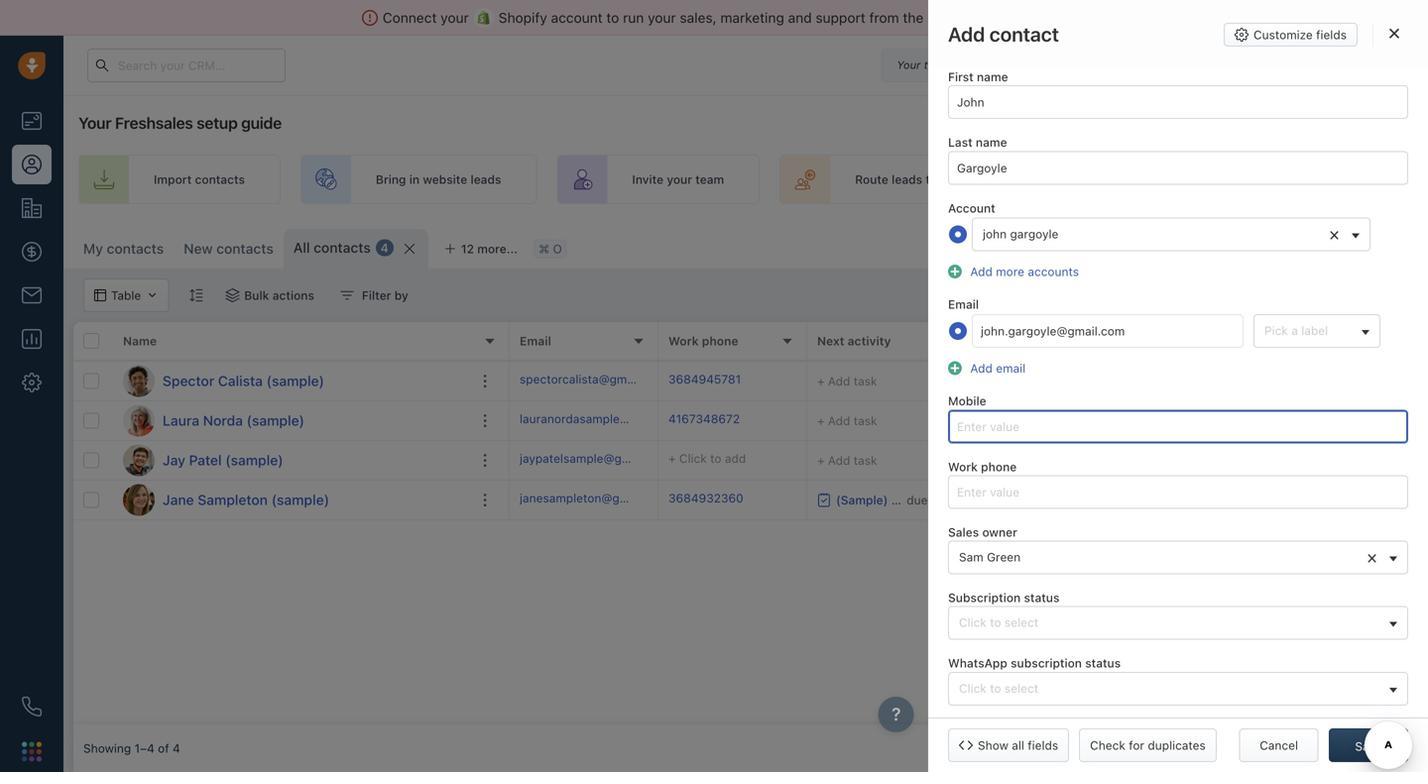 Task type: describe. For each thing, give the bounding box(es) containing it.
support
[[816, 9, 866, 26]]

add
[[949, 22, 986, 46]]

add more accounts
[[971, 265, 1080, 279]]

row group containing spector calista (sample)
[[73, 362, 510, 521]]

0 vertical spatial fields
[[1317, 28, 1348, 42]]

click to select button for subscription status
[[949, 607, 1409, 641]]

whatsapp
[[949, 657, 1008, 671]]

12
[[461, 242, 474, 256]]

bulk actions
[[244, 289, 314, 303]]

your for your freshsales setup guide
[[78, 114, 111, 132]]

spectorcalista@gmail.com 3684945781
[[520, 372, 741, 386]]

Work phone text field
[[949, 476, 1409, 509]]

account
[[949, 201, 996, 215]]

click to select button for whatsapp subscription status
[[949, 673, 1409, 706]]

john
[[983, 227, 1007, 241]]

click for subscription status
[[960, 616, 987, 630]]

container_wx8msf4aqz5i3rn1 image inside 'customize table' button
[[1006, 239, 1020, 253]]

laura norda (sample)
[[163, 413, 305, 429]]

press space to select this row. row containing spector calista (sample)
[[73, 362, 510, 402]]

contacts right all
[[314, 240, 371, 256]]

click to select for subscription
[[960, 616, 1039, 630]]

explore plans link
[[1054, 53, 1153, 77]]

jaypatelsample@gmail.com + click to add
[[520, 452, 746, 466]]

(sample) for jay patel (sample)
[[226, 452, 283, 469]]

mobile
[[949, 395, 987, 408]]

accounts
[[1028, 265, 1080, 279]]

contacts down setup
[[195, 173, 245, 186]]

37
[[966, 411, 985, 430]]

(sample) for jane sampleton (sample)
[[272, 492, 330, 509]]

row group containing 54
[[510, 362, 1429, 521]]

import contacts group
[[1141, 229, 1303, 263]]

by
[[395, 289, 409, 303]]

0 horizontal spatial 4
[[173, 742, 180, 756]]

select for subscription
[[1005, 682, 1039, 696]]

route leads to your team
[[856, 173, 998, 186]]

sequence
[[1204, 173, 1259, 186]]

import contacts button
[[1141, 229, 1269, 263]]

customize fields button
[[1225, 23, 1358, 47]]

18
[[966, 451, 984, 470]]

import contacts link
[[78, 155, 281, 204]]

your up 'account'
[[941, 173, 966, 186]]

green
[[987, 551, 1021, 565]]

2 leads from the left
[[892, 173, 923, 186]]

12 more... button
[[433, 235, 529, 263]]

press space to select this row. row containing jane sampleton (sample)
[[73, 481, 510, 521]]

laura
[[163, 413, 199, 429]]

work inside add contact dialog
[[949, 460, 978, 474]]

explore
[[1065, 58, 1108, 72]]

(sample) for spector calista (sample)
[[267, 373, 325, 389]]

janesampleton@gmail.com link
[[520, 490, 670, 511]]

from
[[870, 9, 900, 26]]

pick
[[1265, 324, 1289, 338]]

set up link
[[1315, 155, 1429, 204]]

your trial ends in 21 days
[[897, 59, 1027, 71]]

name row
[[73, 322, 510, 362]]

customize table button
[[994, 229, 1131, 263]]

add email
[[971, 362, 1026, 376]]

(sample) for laura norda (sample)
[[247, 413, 305, 429]]

cancel button
[[1240, 729, 1319, 763]]

sales inside grid
[[1264, 334, 1296, 348]]

click inside press space to select this row. row
[[680, 452, 707, 466]]

container_wx8msf4aqz5i3rn1 image for bulk actions button
[[226, 289, 239, 303]]

First name text field
[[949, 85, 1409, 119]]

4167348672
[[669, 412, 740, 426]]

my contacts
[[83, 241, 164, 257]]

+ add task for 18
[[818, 454, 878, 468]]

2 cell from the left
[[1254, 362, 1403, 401]]

your right the invite
[[667, 173, 693, 186]]

next
[[818, 334, 845, 348]]

explore plans
[[1065, 58, 1142, 72]]

janesampleton@gmail.com
[[520, 492, 670, 505]]

container_wx8msf4aqz5i3rn1 image inside press space to select this row. row
[[818, 494, 832, 508]]

bring in website leads link
[[301, 155, 537, 204]]

more
[[996, 265, 1025, 279]]

import for the import contacts button
[[1168, 239, 1206, 253]]

in inside bring in website leads link
[[410, 173, 420, 186]]

press space to select this row. row containing 18
[[510, 442, 1429, 481]]

your right connect
[[441, 9, 469, 26]]

add email link
[[966, 362, 1026, 376]]

janesampleton@gmail.com 3684932360
[[520, 492, 744, 505]]

jane
[[163, 492, 194, 509]]

press space to select this row. row containing jay patel (sample)
[[73, 442, 510, 481]]

4 inside all contacts 4
[[381, 241, 389, 255]]

work phone inside add contact dialog
[[949, 460, 1017, 474]]

and
[[788, 9, 812, 26]]

work phone inside grid
[[669, 334, 739, 348]]

duplicates
[[1148, 739, 1206, 753]]

showing
[[83, 742, 131, 756]]

4167348672 link
[[669, 411, 740, 432]]

sales
[[1171, 173, 1201, 186]]

3684932360
[[669, 492, 744, 505]]

show all fields button
[[949, 729, 1070, 763]]

spector calista (sample) link
[[163, 372, 325, 391]]

× for john gargoyle
[[1330, 223, 1341, 245]]

all contacts link
[[294, 238, 371, 258]]

invite your team link
[[557, 155, 760, 204]]

invite
[[633, 173, 664, 186]]

press space to select this row. row containing laura norda (sample)
[[73, 402, 510, 442]]

sam green
[[960, 551, 1021, 565]]

+ add task for 37
[[818, 414, 878, 428]]

your for your trial ends in 21 days
[[897, 59, 921, 71]]

1 team from the left
[[696, 173, 725, 186]]

s image
[[123, 366, 155, 397]]

crm.
[[928, 9, 963, 26]]

new contacts
[[184, 241, 274, 257]]

Start typing... email field
[[972, 314, 1244, 348]]

jane sampleton (sample)
[[163, 492, 330, 509]]

whatsapp subscription status
[[949, 657, 1121, 671]]

jane sampleton (sample) link
[[163, 491, 330, 511]]

subscription
[[1011, 657, 1083, 671]]

1 leads from the left
[[471, 173, 502, 186]]

jaypatelsample@gmail.com
[[520, 452, 672, 466]]

show all fields
[[978, 739, 1059, 753]]

website
[[423, 173, 468, 186]]

what's new image
[[1287, 58, 1301, 71]]

sampleton
[[198, 492, 268, 509]]

1 vertical spatial status
[[1086, 657, 1121, 671]]

contacts inside button
[[1209, 239, 1259, 253]]

of
[[158, 742, 169, 756]]

up
[[1413, 173, 1427, 186]]

× for sam green
[[1367, 547, 1378, 568]]

a
[[1292, 324, 1299, 338]]

spector
[[163, 373, 215, 389]]



Task type: locate. For each thing, give the bounding box(es) containing it.
1 j image from the top
[[123, 445, 155, 477]]

2 select from the top
[[1005, 682, 1039, 696]]

1 vertical spatial name
[[976, 136, 1008, 149]]

1 horizontal spatial customize
[[1254, 28, 1314, 42]]

click down 4167348672 link
[[680, 452, 707, 466]]

setup
[[197, 114, 238, 132]]

click to select
[[960, 616, 1039, 630], [960, 682, 1039, 696]]

import contacts for the import contacts button
[[1168, 239, 1259, 253]]

3684945781
[[669, 372, 741, 386]]

team right the invite
[[696, 173, 725, 186]]

add more accounts button
[[949, 263, 1086, 282]]

0 vertical spatial ×
[[1330, 223, 1341, 245]]

add more accounts link
[[966, 265, 1080, 279]]

next activity
[[818, 334, 892, 348]]

fields right all
[[1028, 739, 1059, 753]]

guide
[[241, 114, 282, 132]]

+ add task for 54
[[818, 375, 878, 388]]

import contacts for import contacts link
[[154, 173, 245, 186]]

name
[[123, 334, 157, 348]]

phone element
[[12, 688, 52, 727]]

click down whatsapp
[[960, 682, 987, 696]]

customize up accounts
[[1025, 239, 1086, 253]]

email inside grid
[[520, 334, 552, 348]]

4 up filter by
[[381, 241, 389, 255]]

first name
[[949, 70, 1009, 84]]

click to select down whatsapp
[[960, 682, 1039, 696]]

1 container_wx8msf4aqz5i3rn1 image from the left
[[226, 289, 239, 303]]

1 horizontal spatial sales
[[1264, 334, 1296, 348]]

0 horizontal spatial container_wx8msf4aqz5i3rn1 image
[[226, 289, 239, 303]]

(sample) right sampleton
[[272, 492, 330, 509]]

to inside row
[[711, 452, 722, 466]]

route leads to your team link
[[780, 155, 1034, 204]]

contact
[[1365, 239, 1409, 253]]

save button
[[1330, 729, 1409, 763]]

1 vertical spatial sales
[[949, 526, 980, 540]]

contacts down sequence at top right
[[1209, 239, 1259, 253]]

container_wx8msf4aqz5i3rn1 image inside bulk actions button
[[226, 289, 239, 303]]

task for 54
[[854, 375, 878, 388]]

2 task from the top
[[854, 414, 878, 428]]

press space to select this row. row containing 46
[[510, 481, 1429, 521]]

click to select button
[[949, 607, 1409, 641], [949, 673, 1409, 706]]

1 vertical spatial sales owner
[[949, 526, 1018, 540]]

name right first
[[977, 70, 1009, 84]]

1 horizontal spatial owner
[[1299, 334, 1335, 348]]

trial
[[924, 59, 944, 71]]

click down subscription
[[960, 616, 987, 630]]

freshworks switcher image
[[22, 743, 42, 762]]

0 vertical spatial task
[[854, 375, 878, 388]]

0 vertical spatial sales
[[1264, 334, 1296, 348]]

0 vertical spatial email
[[949, 298, 979, 312]]

work inside grid
[[669, 334, 699, 348]]

select down whatsapp subscription status
[[1005, 682, 1039, 696]]

sales inside add contact dialog
[[949, 526, 980, 540]]

21
[[988, 59, 1000, 71]]

0 vertical spatial select
[[1005, 616, 1039, 630]]

1 horizontal spatial import contacts
[[1168, 239, 1259, 253]]

my
[[83, 241, 103, 257]]

jay
[[163, 452, 185, 469]]

1 horizontal spatial email
[[949, 298, 979, 312]]

1 horizontal spatial status
[[1086, 657, 1121, 671]]

1 horizontal spatial container_wx8msf4aqz5i3rn1 image
[[340, 289, 354, 303]]

1 vertical spatial email
[[520, 334, 552, 348]]

grid containing 54
[[73, 322, 1429, 725]]

import inside the import contacts button
[[1168, 239, 1206, 253]]

add contact
[[1339, 239, 1409, 253]]

sales owner inside add contact dialog
[[949, 526, 1018, 540]]

0 vertical spatial owner
[[1299, 334, 1335, 348]]

0 vertical spatial status
[[1025, 591, 1060, 605]]

leads right the website
[[471, 173, 502, 186]]

1 click to select button from the top
[[949, 607, 1409, 641]]

0 horizontal spatial status
[[1025, 591, 1060, 605]]

1 horizontal spatial 4
[[381, 241, 389, 255]]

jay patel (sample)
[[163, 452, 283, 469]]

your
[[897, 59, 921, 71], [78, 114, 111, 132]]

1 horizontal spatial phone
[[982, 460, 1017, 474]]

fields
[[1317, 28, 1348, 42], [1028, 739, 1059, 753]]

1 vertical spatial task
[[854, 414, 878, 428]]

0 horizontal spatial work
[[669, 334, 699, 348]]

(sample) down "spector calista (sample)" link
[[247, 413, 305, 429]]

create sales sequence
[[1129, 173, 1259, 186]]

leads right route
[[892, 173, 923, 186]]

+ for 18
[[818, 454, 825, 468]]

l image
[[123, 405, 155, 437]]

2 vertical spatial task
[[854, 454, 878, 468]]

1 horizontal spatial leads
[[892, 173, 923, 186]]

0 horizontal spatial leads
[[471, 173, 502, 186]]

subscription status
[[949, 591, 1060, 605]]

1 horizontal spatial ×
[[1367, 547, 1378, 568]]

0 vertical spatial 4
[[381, 241, 389, 255]]

all contacts 4
[[294, 240, 389, 256]]

0 vertical spatial work
[[669, 334, 699, 348]]

1 vertical spatial import contacts
[[1168, 239, 1259, 253]]

import down sales
[[1168, 239, 1206, 253]]

shopify
[[499, 9, 548, 26]]

0 vertical spatial click to select
[[960, 616, 1039, 630]]

container_wx8msf4aqz5i3rn1 image
[[226, 289, 239, 303], [340, 289, 354, 303]]

sales up sam
[[949, 526, 980, 540]]

0 vertical spatial container_wx8msf4aqz5i3rn1 image
[[1006, 239, 1020, 253]]

route
[[856, 173, 889, 186]]

add inside button
[[1339, 239, 1362, 253]]

name right last
[[976, 136, 1008, 149]]

1 vertical spatial customize
[[1025, 239, 1086, 253]]

pick a label button
[[1254, 314, 1381, 348]]

customize for customize table
[[1025, 239, 1086, 253]]

sales left "label"
[[1264, 334, 1296, 348]]

0 horizontal spatial team
[[696, 173, 725, 186]]

bring in website leads
[[376, 173, 502, 186]]

fields left close image
[[1317, 28, 1348, 42]]

0 vertical spatial name
[[977, 70, 1009, 84]]

0 vertical spatial import
[[154, 173, 192, 186]]

add email button
[[949, 359, 1032, 378]]

0 horizontal spatial ×
[[1330, 223, 1341, 245]]

account
[[551, 9, 603, 26]]

sales owner inside grid
[[1264, 334, 1335, 348]]

bulk actions button
[[213, 279, 327, 313]]

john gargoyle
[[983, 227, 1059, 241]]

row group
[[73, 362, 510, 521], [510, 362, 1429, 521]]

1 horizontal spatial work
[[949, 460, 978, 474]]

1 cell from the left
[[1105, 362, 1254, 401]]

check for duplicates button
[[1080, 729, 1217, 763]]

send email image
[[1243, 59, 1257, 72]]

customize table
[[1025, 239, 1118, 253]]

Search your CRM... text field
[[87, 49, 286, 82]]

4
[[381, 241, 389, 255], [173, 742, 180, 756]]

0 horizontal spatial email
[[520, 334, 552, 348]]

showing 1–4 of 4
[[83, 742, 180, 756]]

0 vertical spatial phone
[[702, 334, 739, 348]]

container_wx8msf4aqz5i3rn1 image inside filter by button
[[340, 289, 354, 303]]

your left "trial"
[[897, 59, 921, 71]]

set
[[1390, 173, 1410, 186]]

1 horizontal spatial work phone
[[949, 460, 1017, 474]]

0 horizontal spatial import
[[154, 173, 192, 186]]

phone up 3684945781
[[702, 334, 739, 348]]

j image for jane sampleton (sample)
[[123, 485, 155, 516]]

1 row group from the left
[[73, 362, 510, 521]]

phone inside grid
[[702, 334, 739, 348]]

in
[[976, 59, 985, 71], [410, 173, 420, 186]]

1 horizontal spatial fields
[[1317, 28, 1348, 42]]

0 vertical spatial click
[[680, 452, 707, 466]]

2 + add task from the top
[[818, 414, 878, 428]]

filter by
[[362, 289, 409, 303]]

contacts right new
[[217, 241, 274, 257]]

0 horizontal spatial container_wx8msf4aqz5i3rn1 image
[[818, 494, 832, 508]]

j image for jay patel (sample)
[[123, 445, 155, 477]]

1 horizontal spatial your
[[897, 59, 921, 71]]

2 container_wx8msf4aqz5i3rn1 image from the left
[[340, 289, 354, 303]]

0 horizontal spatial your
[[78, 114, 111, 132]]

laura norda (sample) link
[[163, 411, 305, 431]]

email up score
[[949, 298, 979, 312]]

customize inside add contact dialog
[[1254, 28, 1314, 42]]

container_wx8msf4aqz5i3rn1 image for filter by button on the top left of the page
[[340, 289, 354, 303]]

close image
[[1390, 28, 1400, 39]]

your
[[441, 9, 469, 26], [648, 9, 676, 26], [667, 173, 693, 186], [941, 173, 966, 186]]

(sample) up "jane sampleton (sample)"
[[226, 452, 283, 469]]

0 vertical spatial + add task
[[818, 375, 878, 388]]

email inside add contact dialog
[[949, 298, 979, 312]]

1 vertical spatial work
[[949, 460, 978, 474]]

0 horizontal spatial import contacts
[[154, 173, 245, 186]]

email up spectorcalista@gmail.com on the left
[[520, 334, 552, 348]]

plans
[[1111, 58, 1142, 72]]

grid
[[73, 322, 1429, 725]]

customize for customize fields
[[1254, 28, 1314, 42]]

1 vertical spatial import
[[1168, 239, 1206, 253]]

select down subscription status
[[1005, 616, 1039, 630]]

subscription
[[949, 591, 1021, 605]]

add contact dialog
[[929, 0, 1429, 773]]

work up "46"
[[949, 460, 978, 474]]

1 + add task from the top
[[818, 375, 878, 388]]

name for first name
[[977, 70, 1009, 84]]

1 horizontal spatial import
[[1168, 239, 1206, 253]]

import down your freshsales setup guide
[[154, 173, 192, 186]]

3 task from the top
[[854, 454, 878, 468]]

phone image
[[22, 698, 42, 717]]

save
[[1356, 740, 1383, 754]]

owner right the a
[[1299, 334, 1335, 348]]

work
[[669, 334, 699, 348], [949, 460, 978, 474]]

check
[[1091, 739, 1126, 753]]

2 vertical spatial + add task
[[818, 454, 878, 468]]

ends
[[948, 59, 973, 71]]

customize fields
[[1254, 28, 1348, 42]]

work phone up "46"
[[949, 460, 1017, 474]]

0 horizontal spatial fields
[[1028, 739, 1059, 753]]

name for last name
[[976, 136, 1008, 149]]

work phone up 3684945781
[[669, 334, 739, 348]]

0 horizontal spatial owner
[[983, 526, 1018, 540]]

+ for 37
[[818, 414, 825, 428]]

1 vertical spatial container_wx8msf4aqz5i3rn1 image
[[818, 494, 832, 508]]

1 vertical spatial click
[[960, 616, 987, 630]]

press space to select this row. row
[[73, 362, 510, 402], [510, 362, 1429, 402], [73, 402, 510, 442], [510, 402, 1429, 442], [73, 442, 510, 481], [510, 442, 1429, 481], [73, 481, 510, 521], [510, 481, 1429, 521]]

first
[[949, 70, 974, 84]]

0 vertical spatial customize
[[1254, 28, 1314, 42]]

team up 'account'
[[970, 173, 998, 186]]

press space to select this row. row containing 37
[[510, 402, 1429, 442]]

+ for 54
[[818, 375, 825, 388]]

0 horizontal spatial sales owner
[[949, 526, 1018, 540]]

container_wx8msf4aqz5i3rn1 image left filter
[[340, 289, 354, 303]]

1 click to select from the top
[[960, 616, 1039, 630]]

to
[[607, 9, 620, 26], [926, 173, 938, 186], [711, 452, 722, 466], [991, 616, 1002, 630], [991, 682, 1002, 696]]

0 vertical spatial in
[[976, 59, 985, 71]]

2 click to select button from the top
[[949, 673, 1409, 706]]

lauranordasample@gmail.com link
[[520, 411, 689, 432]]

freshsales
[[115, 114, 193, 132]]

1 vertical spatial your
[[78, 114, 111, 132]]

+
[[818, 375, 825, 388], [818, 414, 825, 428], [669, 452, 676, 466], [818, 454, 825, 468]]

task for 37
[[854, 414, 878, 428]]

1 vertical spatial j image
[[123, 485, 155, 516]]

1 vertical spatial + add task
[[818, 414, 878, 428]]

4 right "of"
[[173, 742, 180, 756]]

name
[[977, 70, 1009, 84], [976, 136, 1008, 149]]

gargoyle
[[1011, 227, 1059, 241]]

3684932360 link
[[669, 490, 744, 511]]

lauranordasample@gmail.com
[[520, 412, 689, 426]]

click for whatsapp subscription status
[[960, 682, 987, 696]]

owner inside grid
[[1299, 334, 1335, 348]]

patel
[[189, 452, 222, 469]]

1 vertical spatial phone
[[982, 460, 1017, 474]]

1 vertical spatial fields
[[1028, 739, 1059, 753]]

import inside import contacts link
[[154, 173, 192, 186]]

j image left jay
[[123, 445, 155, 477]]

customize
[[1254, 28, 1314, 42], [1025, 239, 1086, 253]]

1 vertical spatial click to select button
[[949, 673, 1409, 706]]

calista
[[218, 373, 263, 389]]

import contacts down setup
[[154, 173, 245, 186]]

2 team from the left
[[970, 173, 998, 186]]

new
[[184, 241, 213, 257]]

3 + add task from the top
[[818, 454, 878, 468]]

1 vertical spatial ×
[[1367, 547, 1378, 568]]

0 horizontal spatial customize
[[1025, 239, 1086, 253]]

(sample) down name row
[[267, 373, 325, 389]]

1 task from the top
[[854, 375, 878, 388]]

2 click to select from the top
[[960, 682, 1039, 696]]

task for 18
[[854, 454, 878, 468]]

Last name text field
[[949, 151, 1409, 185]]

in left 21
[[976, 59, 985, 71]]

select for status
[[1005, 616, 1039, 630]]

click
[[680, 452, 707, 466], [960, 616, 987, 630], [960, 682, 987, 696]]

phone up "46"
[[982, 460, 1017, 474]]

1 horizontal spatial in
[[976, 59, 985, 71]]

0 horizontal spatial in
[[410, 173, 420, 186]]

1 vertical spatial 4
[[173, 742, 180, 756]]

container_wx8msf4aqz5i3rn1 image
[[1006, 239, 1020, 253], [818, 494, 832, 508]]

0 vertical spatial j image
[[123, 445, 155, 477]]

spectorcalista@gmail.com
[[520, 372, 667, 386]]

0 vertical spatial your
[[897, 59, 921, 71]]

1 horizontal spatial sales owner
[[1264, 334, 1335, 348]]

phone inside add contact dialog
[[982, 460, 1017, 474]]

1 vertical spatial work phone
[[949, 460, 1017, 474]]

add
[[725, 452, 746, 466]]

your left the freshsales
[[78, 114, 111, 132]]

for
[[1129, 739, 1145, 753]]

0 horizontal spatial phone
[[702, 334, 739, 348]]

j image left jane
[[123, 485, 155, 516]]

2 j image from the top
[[123, 485, 155, 516]]

in right the bring
[[410, 173, 420, 186]]

activity
[[848, 334, 892, 348]]

container_wx8msf4aqz5i3rn1 image left bulk
[[226, 289, 239, 303]]

import for import contacts link
[[154, 173, 192, 186]]

customize up what's new image
[[1254, 28, 1314, 42]]

12 more...
[[461, 242, 518, 256]]

task
[[854, 375, 878, 388], [854, 414, 878, 428], [854, 454, 878, 468]]

import contacts inside button
[[1168, 239, 1259, 253]]

3 cell from the left
[[1403, 362, 1429, 401]]

1 vertical spatial owner
[[983, 526, 1018, 540]]

cell
[[1105, 362, 1254, 401], [1254, 362, 1403, 401], [1403, 362, 1429, 401]]

your right run
[[648, 9, 676, 26]]

(sample)
[[267, 373, 325, 389], [247, 413, 305, 429], [226, 452, 283, 469], [272, 492, 330, 509]]

marketing
[[721, 9, 785, 26]]

1 horizontal spatial team
[[970, 173, 998, 186]]

1 vertical spatial in
[[410, 173, 420, 186]]

work up 3684945781
[[669, 334, 699, 348]]

owner up green
[[983, 526, 1018, 540]]

jaypatelsample@gmail.com link
[[520, 450, 672, 471]]

j image
[[123, 445, 155, 477], [123, 485, 155, 516]]

2 row group from the left
[[510, 362, 1429, 521]]

filter
[[362, 289, 391, 303]]

0 horizontal spatial work phone
[[669, 334, 739, 348]]

1 select from the top
[[1005, 616, 1039, 630]]

owner inside add contact dialog
[[983, 526, 1018, 540]]

0 vertical spatial sales owner
[[1264, 334, 1335, 348]]

click to select down subscription status
[[960, 616, 1039, 630]]

1 vertical spatial click to select
[[960, 682, 1039, 696]]

click to select for whatsapp
[[960, 682, 1039, 696]]

press space to select this row. row containing 54
[[510, 362, 1429, 402]]

0 vertical spatial import contacts
[[154, 173, 245, 186]]

2 vertical spatial click
[[960, 682, 987, 696]]

add contact button
[[1312, 229, 1419, 263]]

contacts right "my"
[[107, 241, 164, 257]]

Mobile text field
[[949, 410, 1409, 444]]

0 vertical spatial work phone
[[669, 334, 739, 348]]

1 horizontal spatial container_wx8msf4aqz5i3rn1 image
[[1006, 239, 1020, 253]]

0 horizontal spatial sales
[[949, 526, 980, 540]]

add contact
[[949, 22, 1060, 46]]

1 vertical spatial select
[[1005, 682, 1039, 696]]

0 vertical spatial click to select button
[[949, 607, 1409, 641]]

import contacts down sequence at top right
[[1168, 239, 1259, 253]]

label
[[1302, 324, 1329, 338]]

new contacts button
[[174, 229, 284, 269], [184, 241, 274, 257]]

bulk
[[244, 289, 269, 303]]

set up 
[[1390, 173, 1429, 186]]

all
[[1012, 739, 1025, 753]]

norda
[[203, 413, 243, 429]]



Task type: vqa. For each thing, say whether or not it's contained in the screenshot.
status The "Select"
yes



